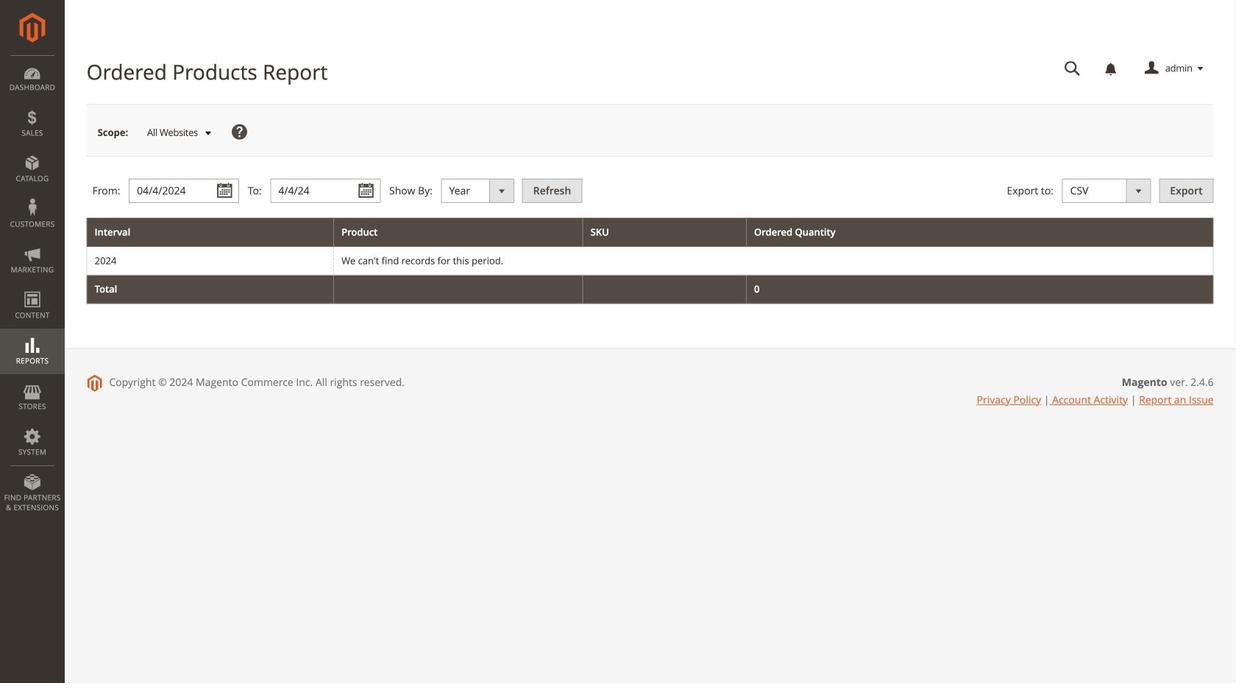 Task type: describe. For each thing, give the bounding box(es) containing it.
magento admin panel image
[[20, 13, 45, 43]]



Task type: locate. For each thing, give the bounding box(es) containing it.
None text field
[[129, 179, 239, 203], [270, 179, 381, 203], [129, 179, 239, 203], [270, 179, 381, 203]]

menu bar
[[0, 55, 65, 520]]

None text field
[[1054, 56, 1091, 82]]



